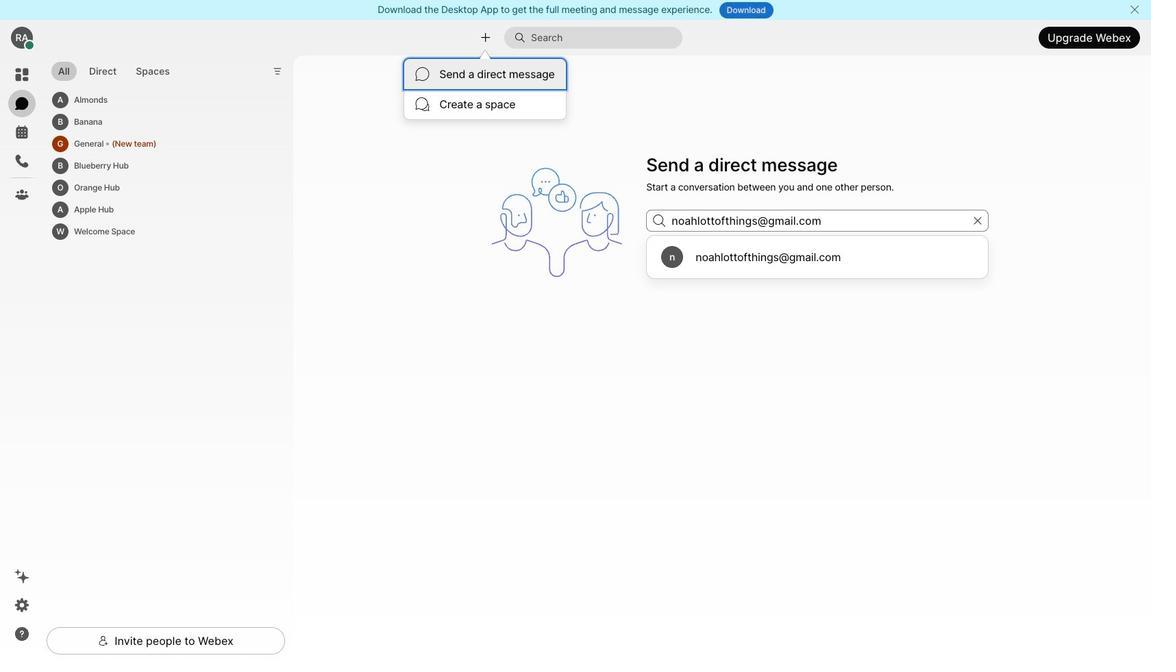 Task type: locate. For each thing, give the bounding box(es) containing it.
welcome space list item
[[49, 220, 274, 242]]

webex tab list
[[8, 61, 36, 208]]

tab list
[[48, 54, 180, 85]]

menu bar
[[405, 59, 566, 119]]

banana list item
[[49, 111, 274, 133]]

(new team) element
[[112, 136, 156, 151]]

navigation
[[0, 56, 44, 660]]

blueberry hub list item
[[49, 155, 274, 177]]



Task type: vqa. For each thing, say whether or not it's contained in the screenshot.
THE CREATE A TEAM image
no



Task type: describe. For each thing, give the bounding box(es) containing it.
apple hub list item
[[49, 199, 274, 220]]

chat_20 image
[[416, 67, 429, 81]]

orange hub list item
[[49, 177, 274, 199]]

noahlottofthings@gmail.com list item
[[651, 239, 985, 275]]

cancel_16 image
[[1130, 4, 1141, 15]]

search_18 image
[[653, 215, 666, 227]]

Add people by name or email text field
[[647, 210, 989, 232]]

general list item
[[49, 133, 274, 155]]

almonds list item
[[49, 89, 274, 111]]

start a conversation between you and one other person. image
[[485, 150, 638, 295]]

chat group_20 image
[[416, 97, 429, 111]]



